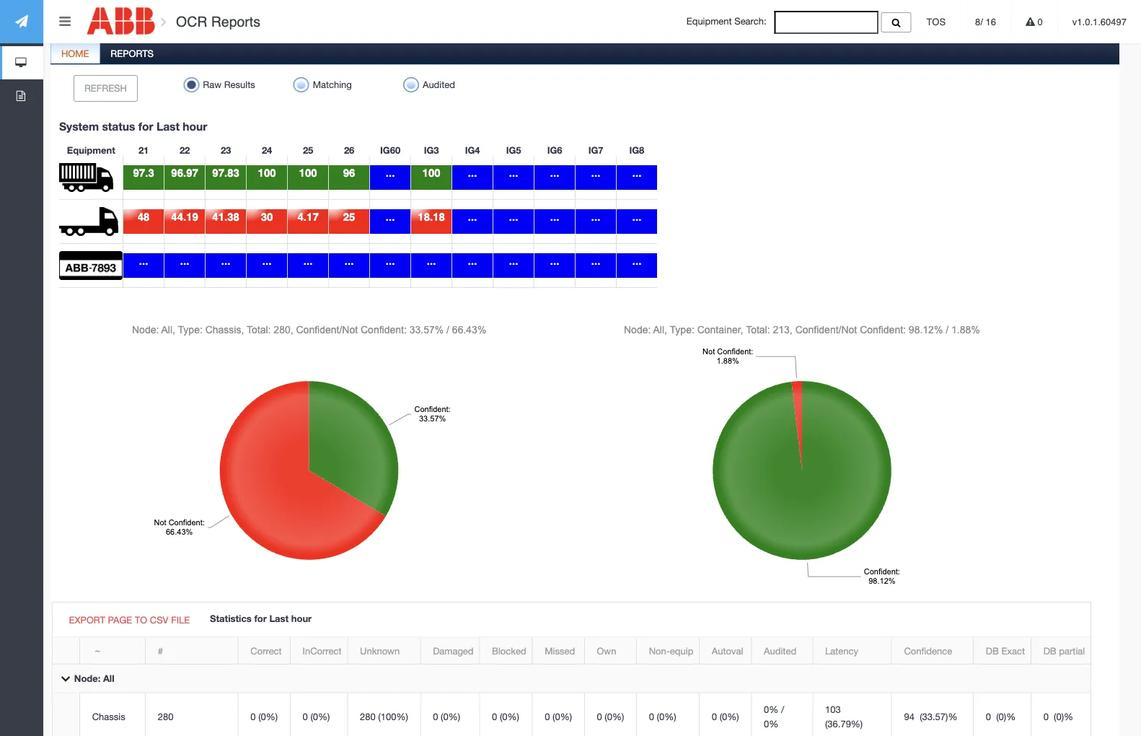 Task type: locate. For each thing, give the bounding box(es) containing it.
equipment for equipment
[[67, 144, 115, 155]]

ig6
[[548, 144, 563, 155]]

2 (0%) from the left
[[311, 711, 330, 722]]

for up 21
[[138, 120, 153, 133]]

0 horizontal spatial for
[[138, 120, 153, 133]]

navigation
[[0, 0, 43, 113]]

0 horizontal spatial db
[[986, 645, 1000, 656]]

#
[[158, 645, 163, 656]]

raw results
[[203, 79, 255, 90]]

(0%) down the blocked
[[500, 711, 520, 722]]

db exact
[[986, 645, 1026, 656]]

hour up the incorrect on the left
[[291, 613, 312, 624]]

export page to csv file
[[69, 614, 190, 625]]

23
[[221, 144, 231, 155]]

0 (0%) down 'correct'
[[251, 711, 278, 722]]

missed
[[545, 645, 575, 656]]

0 vertical spatial reports
[[211, 13, 261, 30]]

latency
[[826, 645, 859, 656]]

autoval
[[712, 645, 744, 656]]

audited up ig3
[[423, 79, 455, 90]]

(0%) left 280 (100%)
[[311, 711, 330, 722]]

system status for last hour tab list
[[48, 40, 1122, 736]]

(0%) down non-equip in the right of the page
[[657, 711, 677, 722]]

reports
[[211, 13, 261, 30], [111, 48, 154, 59]]

(0)%
[[997, 711, 1016, 722], [1055, 711, 1074, 722]]

v1.0.1.60497
[[1073, 16, 1127, 27]]

0 horizontal spatial hour
[[183, 120, 207, 133]]

equipment inside "system status for last hour" tab panel
[[67, 144, 115, 155]]

280 left the '(100%)'
[[360, 711, 376, 722]]

refresh button
[[74, 75, 138, 102]]

0 down the blocked
[[492, 711, 498, 722]]

100 down ig3
[[423, 166, 441, 179]]

db left exact
[[986, 645, 1000, 656]]

1 vertical spatial 25
[[343, 210, 355, 223]]

damaged
[[433, 645, 474, 656]]

0 vertical spatial 0%
[[764, 704, 779, 715]]

equipment left search:
[[687, 16, 732, 27]]

2 280 from the left
[[360, 711, 376, 722]]

0 (0)% down db partial
[[1044, 711, 1074, 722]]

1 vertical spatial hour
[[291, 613, 312, 624]]

non-
[[649, 645, 670, 656]]

~
[[92, 645, 103, 656]]

1 vertical spatial equipment
[[67, 144, 115, 155]]

0 left 0% / 0%
[[712, 711, 717, 722]]

1 horizontal spatial equipment
[[687, 16, 732, 27]]

row group containing node: all
[[53, 665, 1091, 736]]

reports up refresh
[[111, 48, 154, 59]]

8/ 16
[[976, 16, 997, 27]]

(0)% down db exact
[[997, 711, 1016, 722]]

6 0 (0%) from the left
[[597, 711, 625, 722]]

3 100 from the left
[[423, 166, 441, 179]]

...
[[386, 166, 395, 179], [468, 166, 477, 179], [509, 166, 518, 179], [551, 166, 560, 179], [592, 166, 601, 179], [633, 166, 642, 179], [386, 210, 395, 223], [468, 210, 477, 223], [509, 210, 518, 223], [551, 210, 560, 223], [592, 210, 601, 223], [633, 210, 642, 223], [139, 254, 148, 267], [180, 254, 189, 267], [221, 254, 231, 267], [263, 254, 272, 267], [304, 254, 313, 267], [345, 254, 354, 267], [386, 254, 395, 267], [427, 254, 436, 267], [468, 254, 477, 267], [509, 254, 518, 267], [551, 254, 560, 267], [592, 254, 601, 267], [633, 254, 642, 267]]

1 vertical spatial for
[[254, 613, 267, 624]]

25
[[303, 144, 313, 155], [343, 210, 355, 223]]

0 horizontal spatial equipment
[[67, 144, 115, 155]]

equip
[[670, 645, 694, 656]]

280 for 280 (100%)
[[360, 711, 376, 722]]

0 horizontal spatial 0 (0)%
[[986, 711, 1016, 722]]

2 0 (0)% from the left
[[1044, 711, 1074, 722]]

equipment
[[687, 16, 732, 27], [67, 144, 115, 155]]

last
[[157, 120, 180, 133], [270, 613, 289, 624]]

94
[[905, 711, 915, 722]]

0 right '16'
[[1036, 16, 1044, 27]]

confidence
[[905, 645, 953, 656]]

25 right 4.17
[[343, 210, 355, 223]]

18.18
[[418, 210, 445, 223]]

280 (100%)
[[360, 711, 408, 722]]

1 280 from the left
[[158, 711, 174, 722]]

matching
[[313, 79, 352, 90]]

100
[[258, 166, 276, 179], [299, 166, 317, 179], [423, 166, 441, 179]]

103 (36.79%)
[[826, 704, 863, 730]]

24
[[262, 144, 272, 155]]

2 horizontal spatial 100
[[423, 166, 441, 179]]

ig8
[[630, 144, 645, 155]]

(0%)
[[259, 711, 278, 722], [311, 711, 330, 722], [441, 711, 460, 722], [500, 711, 520, 722], [553, 711, 572, 722], [605, 711, 625, 722], [657, 711, 677, 722], [720, 711, 740, 722]]

db partial
[[1044, 645, 1086, 656]]

1 horizontal spatial reports
[[211, 13, 261, 30]]

reports inside system status for last hour tab list
[[111, 48, 154, 59]]

0 horizontal spatial last
[[157, 120, 180, 133]]

3 (0%) from the left
[[441, 711, 460, 722]]

unknown
[[360, 645, 400, 656]]

last up 'correct'
[[270, 613, 289, 624]]

1 vertical spatial audited
[[764, 645, 797, 656]]

0 (0%)
[[251, 711, 278, 722], [303, 711, 330, 722], [433, 711, 460, 722], [492, 711, 520, 722], [545, 711, 572, 722], [597, 711, 625, 722], [649, 711, 677, 722], [712, 711, 740, 722]]

0 horizontal spatial 280
[[158, 711, 174, 722]]

0 vertical spatial audited
[[423, 79, 455, 90]]

db left partial
[[1044, 645, 1057, 656]]

row containing ~
[[53, 638, 1091, 665]]

audited right autoval
[[764, 645, 797, 656]]

1 horizontal spatial 100
[[299, 166, 317, 179]]

48
[[138, 210, 150, 223]]

(0%) down missed
[[553, 711, 572, 722]]

1 horizontal spatial 0 (0)%
[[1044, 711, 1074, 722]]

0 horizontal spatial reports
[[111, 48, 154, 59]]

1 (0)% from the left
[[997, 711, 1016, 722]]

exact
[[1002, 645, 1026, 656]]

0 (0)% right (33.57)%
[[986, 711, 1016, 722]]

chassis image
[[59, 207, 119, 236]]

db for db exact
[[986, 645, 1000, 656]]

grid inside "system status for last hour" tab panel
[[53, 638, 1091, 736]]

0 down missed
[[545, 711, 550, 722]]

1 horizontal spatial audited
[[764, 645, 797, 656]]

0 vertical spatial 25
[[303, 144, 313, 155]]

licenseplate image
[[59, 251, 123, 280]]

0 (0%) down the blocked
[[492, 711, 520, 722]]

statistics
[[210, 613, 252, 624]]

last up 22
[[157, 120, 180, 133]]

0 inside 0 dropdown button
[[1036, 16, 1044, 27]]

0 down the incorrect on the left
[[303, 711, 308, 722]]

0 vertical spatial equipment
[[687, 16, 732, 27]]

5 (0%) from the left
[[553, 711, 572, 722]]

for
[[138, 120, 153, 133], [254, 613, 267, 624]]

1 100 from the left
[[258, 166, 276, 179]]

hour
[[183, 120, 207, 133], [291, 613, 312, 624]]

0 horizontal spatial (0)%
[[997, 711, 1016, 722]]

page
[[108, 614, 132, 625]]

103
[[826, 704, 841, 715]]

(33.57)%
[[920, 711, 958, 722]]

280 right chassis
[[158, 711, 174, 722]]

96
[[343, 166, 355, 179]]

1 db from the left
[[986, 645, 1000, 656]]

incorrect
[[303, 645, 342, 656]]

0 (0%) left 0% / 0%
[[712, 711, 740, 722]]

0 down 'correct'
[[251, 711, 256, 722]]

correct
[[251, 645, 282, 656]]

280 for 280
[[158, 711, 174, 722]]

row inside "system status for last hour" tab panel
[[53, 638, 1091, 665]]

0 right the '(100%)'
[[433, 711, 438, 722]]

None field
[[775, 11, 879, 34]]

0 (0%) down missed
[[545, 711, 572, 722]]

0 vertical spatial last
[[157, 120, 180, 133]]

0 (0%) right the '(100%)'
[[433, 711, 460, 722]]

0 (0%) down non-
[[649, 711, 677, 722]]

(0%) right the '(100%)'
[[441, 711, 460, 722]]

for right statistics
[[254, 613, 267, 624]]

hour up 22
[[183, 120, 207, 133]]

16
[[986, 16, 997, 27]]

44.19
[[171, 210, 198, 223]]

blocked
[[492, 645, 527, 656]]

export
[[69, 614, 105, 625]]

1 horizontal spatial 280
[[360, 711, 376, 722]]

row group
[[53, 665, 1091, 736]]

home
[[61, 48, 89, 59]]

(36.79%)
[[826, 719, 863, 730]]

warning image
[[1026, 17, 1036, 26]]

0 right (33.57)%
[[986, 711, 992, 722]]

94 (33.57)%
[[905, 711, 958, 722]]

db
[[986, 645, 1000, 656], [1044, 645, 1057, 656]]

reports right ocr
[[211, 13, 261, 30]]

100 left 96
[[299, 166, 317, 179]]

0%
[[764, 704, 779, 715], [764, 719, 779, 730]]

1 horizontal spatial hour
[[291, 613, 312, 624]]

grid containing ~
[[53, 638, 1091, 736]]

1 horizontal spatial db
[[1044, 645, 1057, 656]]

3 0 (0%) from the left
[[433, 711, 460, 722]]

1 horizontal spatial 25
[[343, 210, 355, 223]]

0 horizontal spatial 100
[[258, 166, 276, 179]]

ig5
[[506, 144, 522, 155]]

280
[[158, 711, 174, 722], [360, 711, 376, 722]]

row group inside "system status for last hour" tab panel
[[53, 665, 1091, 736]]

db for db partial
[[1044, 645, 1057, 656]]

(0%) down the own
[[605, 711, 625, 722]]

1 horizontal spatial for
[[254, 613, 267, 624]]

0 vertical spatial for
[[138, 120, 153, 133]]

equipment down system
[[67, 144, 115, 155]]

(0%) left 0% / 0%
[[720, 711, 740, 722]]

0 (0)%
[[986, 711, 1016, 722], [1044, 711, 1074, 722]]

97.3
[[133, 166, 154, 179]]

1 vertical spatial 0%
[[764, 719, 779, 730]]

partial
[[1060, 645, 1086, 656]]

1 horizontal spatial (0)%
[[1055, 711, 1074, 722]]

0 (0%) down the incorrect on the left
[[303, 711, 330, 722]]

0
[[1036, 16, 1044, 27], [251, 711, 256, 722], [303, 711, 308, 722], [433, 711, 438, 722], [492, 711, 498, 722], [545, 711, 550, 722], [597, 711, 602, 722], [649, 711, 655, 722], [712, 711, 717, 722], [986, 711, 992, 722], [1044, 711, 1049, 722]]

2 db from the left
[[1044, 645, 1057, 656]]

0 down non-
[[649, 711, 655, 722]]

all
[[103, 673, 114, 684]]

100 down 24
[[258, 166, 276, 179]]

grid
[[53, 638, 1091, 736]]

audited
[[423, 79, 455, 90], [764, 645, 797, 656]]

1 horizontal spatial last
[[270, 613, 289, 624]]

0 (0%) down the own
[[597, 711, 625, 722]]

row
[[53, 638, 1091, 665]]

7 (0%) from the left
[[657, 711, 677, 722]]

25 left "26"
[[303, 144, 313, 155]]

equipment for equipment search:
[[687, 16, 732, 27]]

(0)% down db partial
[[1055, 711, 1074, 722]]

ig3
[[424, 144, 439, 155]]

file
[[171, 614, 190, 625]]

1 vertical spatial reports
[[111, 48, 154, 59]]

(0%) down 'correct'
[[259, 711, 278, 722]]

8 0 (0%) from the left
[[712, 711, 740, 722]]



Task type: vqa. For each thing, say whether or not it's contained in the screenshot.
fifth 2023- from the top of the page
no



Task type: describe. For each thing, give the bounding box(es) containing it.
0 down db partial
[[1044, 711, 1049, 722]]

0 vertical spatial hour
[[183, 120, 207, 133]]

statistics for last hour
[[210, 613, 312, 624]]

container image
[[59, 163, 113, 192]]

system status for last hour tab panel
[[48, 64, 1122, 736]]

own
[[597, 645, 617, 656]]

96.97
[[171, 166, 198, 179]]

22
[[180, 144, 190, 155]]

ocr reports
[[172, 13, 261, 30]]

bars image
[[59, 14, 71, 28]]

0 button
[[1012, 0, 1058, 43]]

to
[[135, 614, 147, 625]]

raw
[[203, 79, 222, 90]]

0% / 0%
[[764, 704, 785, 730]]

results
[[224, 79, 255, 90]]

ig7
[[589, 144, 604, 155]]

41.38
[[212, 210, 240, 223]]

8 (0%) from the left
[[720, 711, 740, 722]]

chassis
[[92, 711, 125, 722]]

2 100 from the left
[[299, 166, 317, 179]]

4.17
[[298, 210, 319, 223]]

export page to csv file button
[[58, 607, 201, 633]]

node: all
[[74, 673, 114, 684]]

home link
[[51, 40, 99, 69]]

tos button
[[913, 0, 961, 43]]

4 0 (0%) from the left
[[492, 711, 520, 722]]

2 0 (0%) from the left
[[303, 711, 330, 722]]

ig60
[[380, 144, 401, 155]]

equipment search:
[[687, 16, 775, 27]]

node:
[[74, 673, 101, 684]]

30
[[261, 210, 273, 223]]

search:
[[735, 16, 767, 27]]

v1.0.1.60497 button
[[1059, 0, 1142, 43]]

0 horizontal spatial audited
[[423, 79, 455, 90]]

6 (0%) from the left
[[605, 711, 625, 722]]

4 (0%) from the left
[[500, 711, 520, 722]]

ig4
[[465, 144, 480, 155]]

audited inside grid
[[764, 645, 797, 656]]

system
[[59, 120, 99, 133]]

0 horizontal spatial 25
[[303, 144, 313, 155]]

8/
[[976, 16, 984, 27]]

1 (0%) from the left
[[259, 711, 278, 722]]

(100%)
[[378, 711, 408, 722]]

7 0 (0%) from the left
[[649, 711, 677, 722]]

status
[[102, 120, 135, 133]]

/
[[782, 704, 785, 715]]

2 0% from the top
[[764, 719, 779, 730]]

21
[[138, 144, 149, 155]]

reports link
[[101, 40, 164, 69]]

5 0 (0%) from the left
[[545, 711, 572, 722]]

26
[[344, 144, 355, 155]]

tos
[[927, 16, 946, 27]]

97.83
[[212, 166, 240, 179]]

0 down the own
[[597, 711, 602, 722]]

1 0% from the top
[[764, 704, 779, 715]]

ocr
[[176, 13, 207, 30]]

search image
[[892, 18, 901, 27]]

1 vertical spatial last
[[270, 613, 289, 624]]

8/ 16 button
[[961, 0, 1011, 43]]

non-equip
[[649, 645, 694, 656]]

refresh
[[84, 83, 127, 94]]

1 0 (0%) from the left
[[251, 711, 278, 722]]

1 0 (0)% from the left
[[986, 711, 1016, 722]]

2 (0)% from the left
[[1055, 711, 1074, 722]]

csv
[[150, 614, 169, 625]]

system status for last hour
[[59, 120, 207, 133]]



